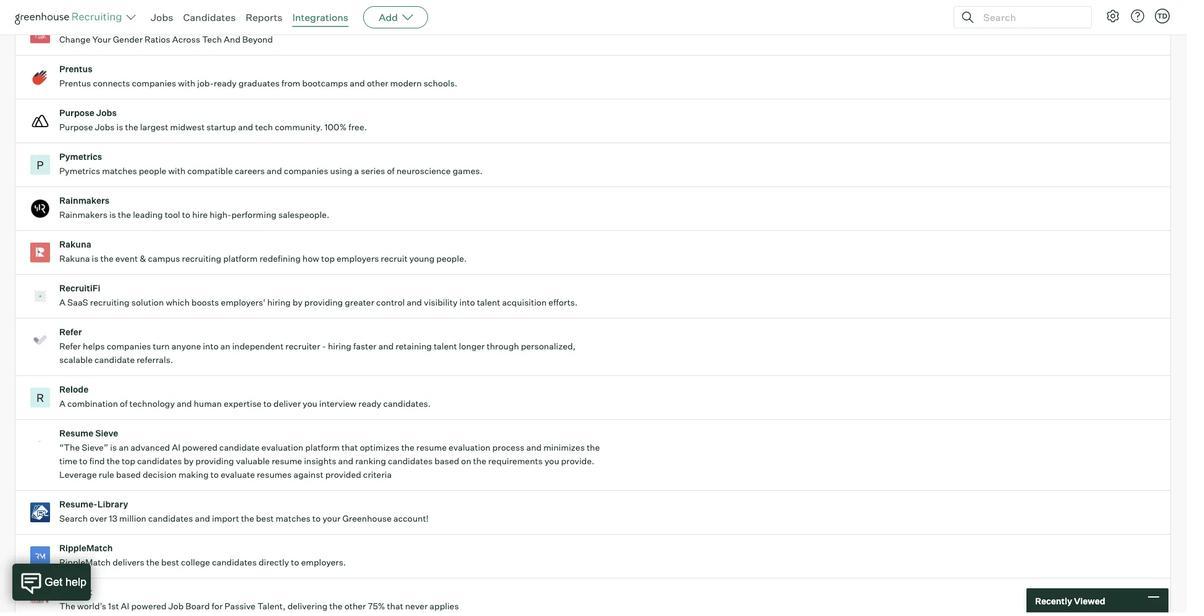 Task type: vqa. For each thing, say whether or not it's contained in the screenshot.
RippleMatch RippleMatch delivers the best college candidates directly to employers.
yes



Task type: describe. For each thing, give the bounding box(es) containing it.
and inside refer refer helps companies turn anyone into an independent recruiter - hiring faster and retaining talent longer through personalized, scalable candidate referrals.
[[379, 342, 394, 352]]

employers.
[[301, 558, 346, 569]]

community.
[[275, 122, 323, 133]]

by inside the 'resume sieve "the sieve" is an advanced ai powered candidate evaluation platform that optimizes the resume evaluation process and minimizes the time to find the top candidates by providing valuable resume insights and ranking candidates based on the requirements you provide. leverage rule based decision making to evaluate resumes against provided criteria'
[[184, 457, 194, 467]]

evaluation
[[449, 443, 491, 454]]

the inside rakuna rakuna is the event & campus recruiting platform redefining how top employers recruit young people.
[[100, 254, 114, 265]]

integrations
[[293, 11, 349, 23]]

companies for into
[[107, 342, 151, 352]]

a for a combination of technology and human expertise to deliver you interview ready candidates.
[[59, 399, 65, 410]]

providing inside the 'resume sieve "the sieve" is an advanced ai powered candidate evaluation platform that optimizes the resume evaluation process and minimizes the time to find the top candidates by providing valuable resume insights and ranking candidates based on the requirements you provide. leverage rule based decision making to evaluate resumes against provided criteria'
[[196, 457, 234, 467]]

pymetrics
[[59, 152, 102, 163]]

the right on
[[474, 457, 487, 467]]

hiring inside recruitifi a saas recruiting solution which boosts employers' hiring by providing greater control and visibility into talent acquisition efforts.
[[267, 298, 291, 309]]

account!
[[394, 514, 429, 525]]

through
[[487, 342, 519, 352]]

across
[[172, 34, 200, 45]]

top inside rakuna rakuna is the event & campus recruiting platform redefining how top employers recruit young people.
[[321, 254, 335, 265]]

best inside resume-library search over 13 million candidates and import the best matches to your greenhouse account!
[[256, 514, 274, 525]]

salespeople.
[[279, 210, 330, 221]]

the inside rolebot the world's 1st ai powered job board for passive talent, delivering the other 75% that never  applies
[[330, 602, 343, 613]]

to inside ripplematch ripplematch delivers the best college candidates directly to employers.
[[291, 558, 299, 569]]

connects
[[93, 78, 130, 89]]

talent,
[[258, 602, 286, 613]]

employers
[[337, 254, 379, 265]]

companies inside pymetrics pymetrics matches people with compatible careers and companies using a series of neuroscience games.
[[284, 166, 328, 177]]

sieve
[[95, 429, 118, 440]]

hire
[[192, 210, 208, 221]]

board
[[186, 602, 210, 613]]

passive
[[225, 602, 256, 613]]

personalized,
[[521, 342, 576, 352]]

2 prentus from the top
[[59, 78, 91, 89]]

to inside "relode a combination of technology and human expertise to deliver you interview ready candidates."
[[264, 399, 272, 410]]

bootcamps
[[302, 78, 348, 89]]

time
[[59, 457, 77, 467]]

redefining
[[260, 254, 301, 265]]

referrals.
[[137, 355, 173, 366]]

interview
[[319, 399, 357, 410]]

with inside prentus prentus connects companies with job-ready graduates from bootcamps and other modern schools.
[[178, 78, 195, 89]]

to right making
[[211, 470, 219, 481]]

human
[[194, 399, 222, 410]]

over
[[90, 514, 107, 525]]

the up rule
[[107, 457, 120, 467]]

control
[[376, 298, 405, 309]]

on
[[461, 457, 472, 467]]

1 horizontal spatial based
[[435, 457, 460, 467]]

scalable
[[59, 355, 93, 366]]

a for a saas recruiting solution which boosts employers' hiring by providing greater control and visibility into talent acquisition efforts.
[[59, 298, 65, 309]]

0 vertical spatial resume
[[417, 443, 447, 454]]

companies for ready
[[132, 78, 176, 89]]

powered inside the 'resume sieve "the sieve" is an advanced ai powered candidate evaluation platform that optimizes the resume evaluation process and minimizes the time to find the top candidates by providing valuable resume insights and ranking candidates based on the requirements you provide. leverage rule based decision making to evaluate resumes against provided criteria'
[[182, 443, 218, 454]]

insights
[[304, 457, 336, 467]]

rainmakers rainmakers is the leading tool to hire high-performing salespeople.
[[59, 196, 330, 221]]

talent inside recruitifi a saas recruiting solution which boosts employers' hiring by providing greater control and visibility into talent acquisition efforts.
[[477, 298, 501, 309]]

ai inside the 'resume sieve "the sieve" is an advanced ai powered candidate evaluation platform that optimizes the resume evaluation process and minimizes the time to find the top candidates by providing valuable resume insights and ranking candidates based on the requirements you provide. leverage rule based decision making to evaluate resumes against provided criteria'
[[172, 443, 180, 454]]

powertofly change your gender ratios across tech and beyond
[[59, 20, 273, 45]]

schools.
[[424, 78, 458, 89]]

gender
[[113, 34, 143, 45]]

against
[[294, 470, 324, 481]]

and inside purpose jobs purpose jobs is the largest midwest startup and tech community. 100% free.
[[238, 122, 253, 133]]

candidate evaluation platform
[[219, 443, 340, 454]]

hiring inside refer refer helps companies turn anyone into an independent recruiter - hiring faster and retaining talent longer through personalized, scalable candidate referrals.
[[328, 342, 352, 352]]

of inside "relode a combination of technology and human expertise to deliver you interview ready candidates."
[[120, 399, 128, 410]]

how
[[303, 254, 320, 265]]

high-
[[210, 210, 232, 221]]

&
[[140, 254, 146, 265]]

pymetrics pymetrics matches people with compatible careers and companies using a series of neuroscience games.
[[59, 152, 483, 177]]

change
[[59, 34, 91, 45]]

acquisition
[[503, 298, 547, 309]]

optimizes
[[360, 443, 400, 454]]

greenhouse
[[343, 514, 392, 525]]

games.
[[453, 166, 483, 177]]

job
[[168, 602, 184, 613]]

candidate
[[95, 355, 135, 366]]

refer refer helps companies turn anyone into an independent recruiter - hiring faster and retaining talent longer through personalized, scalable candidate referrals.
[[59, 327, 576, 366]]

rule
[[99, 470, 114, 481]]

r
[[36, 392, 44, 405]]

modern
[[391, 78, 422, 89]]

you inside the 'resume sieve "the sieve" is an advanced ai powered candidate evaluation platform that optimizes the resume evaluation process and minimizes the time to find the top candidates by providing valuable resume insights and ranking candidates based on the requirements you provide. leverage rule based decision making to evaluate resumes against provided criteria'
[[545, 457, 560, 467]]

criteria
[[363, 470, 392, 481]]

1 rainmakers from the top
[[59, 196, 110, 207]]

other inside prentus prentus connects companies with job-ready graduates from bootcamps and other modern schools.
[[367, 78, 389, 89]]

recruitifi
[[59, 284, 100, 294]]

saas
[[67, 298, 88, 309]]

jobs link
[[151, 11, 173, 23]]

the inside purpose jobs purpose jobs is the largest midwest startup and tech community. 100% free.
[[125, 122, 138, 133]]

top inside the 'resume sieve "the sieve" is an advanced ai powered candidate evaluation platform that optimizes the resume evaluation process and minimizes the time to find the top candidates by providing valuable resume insights and ranking candidates based on the requirements you provide. leverage rule based decision making to evaluate resumes against provided criteria'
[[122, 457, 135, 467]]

purpose jobs purpose jobs is the largest midwest startup and tech community. 100% free.
[[59, 108, 367, 133]]

the up provide. on the bottom of the page
[[587, 443, 600, 454]]

75%
[[368, 602, 385, 613]]

ranking
[[355, 457, 386, 467]]

candidates up decision
[[137, 457, 182, 467]]

advanced
[[131, 443, 170, 454]]

solution
[[131, 298, 164, 309]]

with inside pymetrics pymetrics matches people with compatible careers and companies using a series of neuroscience games.
[[168, 166, 186, 177]]

candidates inside resume-library search over 13 million candidates and import the best matches to your greenhouse account!
[[148, 514, 193, 525]]

valuable
[[236, 457, 270, 467]]

2 rakuna from the top
[[59, 254, 90, 265]]

retaining
[[396, 342, 432, 352]]

leverage
[[59, 470, 97, 481]]

graduates
[[239, 78, 280, 89]]

requirements
[[489, 457, 543, 467]]

prentus prentus connects companies with job-ready graduates from bootcamps and other modern schools.
[[59, 64, 458, 89]]

that inside rolebot the world's 1st ai powered job board for passive talent, delivering the other 75% that never  applies
[[387, 602, 404, 613]]

campus
[[148, 254, 180, 265]]

other inside rolebot the world's 1st ai powered job board for passive talent, delivering the other 75% that never  applies
[[345, 602, 366, 613]]

never
[[405, 602, 428, 613]]

expertise
[[224, 399, 262, 410]]

ready inside prentus prentus connects companies with job-ready graduates from bootcamps and other modern schools.
[[214, 78, 237, 89]]

greenhouse recruiting image
[[15, 10, 126, 25]]

search
[[59, 514, 88, 525]]

add
[[379, 11, 398, 23]]

tech
[[202, 34, 222, 45]]

midwest
[[170, 122, 205, 133]]



Task type: locate. For each thing, give the bounding box(es) containing it.
resume-library search over 13 million candidates and import the best matches to your greenhouse account!
[[59, 500, 429, 525]]

you inside "relode a combination of technology and human expertise to deliver you interview ready candidates."
[[303, 399, 318, 410]]

1 horizontal spatial recruiting
[[182, 254, 222, 265]]

companies up candidate in the bottom of the page
[[107, 342, 151, 352]]

talent inside refer refer helps companies turn anyone into an independent recruiter - hiring faster and retaining talent longer through personalized, scalable candidate referrals.
[[434, 342, 457, 352]]

0 vertical spatial rakuna
[[59, 240, 91, 250]]

1 vertical spatial that
[[387, 602, 404, 613]]

and right control
[[407, 298, 422, 309]]

anyone
[[172, 342, 201, 352]]

1 horizontal spatial powered
[[182, 443, 218, 454]]

is inside rakuna rakuna is the event & campus recruiting platform redefining how top employers recruit young people.
[[92, 254, 99, 265]]

combination
[[67, 399, 118, 410]]

and inside pymetrics pymetrics matches people with compatible careers and companies using a series of neuroscience games.
[[267, 166, 282, 177]]

integrations link
[[293, 11, 349, 23]]

td button
[[1156, 9, 1171, 23]]

1 prentus from the top
[[59, 64, 92, 75]]

people
[[139, 166, 166, 177]]

1 horizontal spatial by
[[293, 298, 303, 309]]

candidates
[[137, 457, 182, 467], [388, 457, 433, 467], [148, 514, 193, 525], [212, 558, 257, 569]]

1 horizontal spatial providing
[[305, 298, 343, 309]]

providing inside recruitifi a saas recruiting solution which boosts employers' hiring by providing greater control and visibility into talent acquisition efforts.
[[305, 298, 343, 309]]

0 vertical spatial ready
[[214, 78, 237, 89]]

0 vertical spatial with
[[178, 78, 195, 89]]

1 vertical spatial providing
[[196, 457, 234, 467]]

companies right connects
[[132, 78, 176, 89]]

powered inside rolebot the world's 1st ai powered job board for passive talent, delivering the other 75% that never  applies
[[131, 602, 167, 613]]

and inside recruitifi a saas recruiting solution which boosts employers' hiring by providing greater control and visibility into talent acquisition efforts.
[[407, 298, 422, 309]]

1 vertical spatial by
[[184, 457, 194, 467]]

0 horizontal spatial by
[[184, 457, 194, 467]]

other left modern
[[367, 78, 389, 89]]

visibility
[[424, 298, 458, 309]]

0 vertical spatial is
[[117, 122, 123, 133]]

recruiting inside recruitifi a saas recruiting solution which boosts employers' hiring by providing greater control and visibility into talent acquisition efforts.
[[90, 298, 130, 309]]

13
[[109, 514, 117, 525]]

a down relode on the bottom
[[59, 399, 65, 410]]

1 vertical spatial an
[[119, 443, 129, 454]]

prentus down the change
[[59, 64, 92, 75]]

1 horizontal spatial best
[[256, 514, 274, 525]]

relode
[[59, 385, 89, 396]]

into inside refer refer helps companies turn anyone into an independent recruiter - hiring faster and retaining talent longer through personalized, scalable candidate referrals.
[[203, 342, 219, 352]]

providing left greater
[[305, 298, 343, 309]]

0 vertical spatial that
[[342, 443, 358, 454]]

which
[[166, 298, 190, 309]]

the inside rainmakers rainmakers is the leading tool to hire high-performing salespeople.
[[118, 210, 131, 221]]

providing up making
[[196, 457, 234, 467]]

top right how
[[321, 254, 335, 265]]

1 horizontal spatial top
[[321, 254, 335, 265]]

companies left using
[[284, 166, 328, 177]]

is for rakuna
[[92, 254, 99, 265]]

0 horizontal spatial powered
[[131, 602, 167, 613]]

into right 'anyone' on the bottom left of page
[[203, 342, 219, 352]]

the left event
[[100, 254, 114, 265]]

the left largest
[[125, 122, 138, 133]]

talent left acquisition
[[477, 298, 501, 309]]

recruiting right campus
[[182, 254, 222, 265]]

compatible
[[187, 166, 233, 177]]

a left saas
[[59, 298, 65, 309]]

1 vertical spatial refer
[[59, 342, 81, 352]]

2 vertical spatial is
[[92, 254, 99, 265]]

independent
[[232, 342, 284, 352]]

1 vertical spatial rakuna
[[59, 254, 90, 265]]

pymetrics matches
[[59, 166, 137, 177]]

to inside rainmakers rainmakers is the leading tool to hire high-performing salespeople.
[[182, 210, 190, 221]]

0 vertical spatial purpose
[[59, 108, 94, 119]]

greater
[[345, 298, 375, 309]]

the inside resume-library search over 13 million candidates and import the best matches to your greenhouse account!
[[241, 514, 254, 525]]

1 horizontal spatial an
[[221, 342, 230, 352]]

relode a combination of technology and human expertise to deliver you interview ready candidates.
[[59, 385, 433, 410]]

is inside rainmakers rainmakers is the leading tool to hire high-performing salespeople.
[[109, 210, 116, 221]]

1 a from the top
[[59, 298, 65, 309]]

into inside recruitifi a saas recruiting solution which boosts employers' hiring by providing greater control and visibility into talent acquisition efforts.
[[460, 298, 475, 309]]

1 vertical spatial a
[[59, 399, 65, 410]]

1 vertical spatial ripplematch
[[59, 558, 111, 569]]

ready inside "relode a combination of technology and human expertise to deliver you interview ready candidates."
[[359, 399, 382, 410]]

provided
[[326, 470, 361, 481]]

candidates right the million
[[148, 514, 193, 525]]

is
[[117, 122, 123, 133], [109, 210, 116, 221], [92, 254, 99, 265]]

1 vertical spatial is
[[109, 210, 116, 221]]

refer
[[59, 327, 82, 338], [59, 342, 81, 352]]

ai right advanced
[[172, 443, 180, 454]]

and left import
[[195, 514, 210, 525]]

0 vertical spatial of
[[387, 166, 395, 177]]

0 horizontal spatial is
[[92, 254, 99, 265]]

0 vertical spatial providing
[[305, 298, 343, 309]]

0 horizontal spatial ai
[[121, 602, 129, 613]]

0 vertical spatial top
[[321, 254, 335, 265]]

0 vertical spatial into
[[460, 298, 475, 309]]

is left the leading
[[109, 210, 116, 221]]

powered left job
[[131, 602, 167, 613]]

0 vertical spatial best
[[256, 514, 274, 525]]

1 vertical spatial hiring
[[328, 342, 352, 352]]

1 horizontal spatial is
[[109, 210, 116, 221]]

1 vertical spatial with
[[168, 166, 186, 177]]

import
[[212, 514, 239, 525]]

an inside the 'resume sieve "the sieve" is an advanced ai powered candidate evaluation platform that optimizes the resume evaluation process and minimizes the time to find the top candidates by providing valuable resume insights and ranking candidates based on the requirements you provide. leverage rule based decision making to evaluate resumes against provided criteria'
[[119, 443, 129, 454]]

0 vertical spatial jobs
[[151, 11, 173, 23]]

provide.
[[561, 457, 595, 467]]

1 vertical spatial recruiting
[[90, 298, 130, 309]]

faster
[[354, 342, 377, 352]]

configure image
[[1106, 9, 1121, 23]]

and up requirements
[[527, 443, 542, 454]]

and
[[224, 34, 241, 45]]

is for rainmakers
[[109, 210, 116, 221]]

a
[[354, 166, 359, 177]]

2 rainmakers from the top
[[59, 210, 107, 221]]

1 vertical spatial prentus
[[59, 78, 91, 89]]

1 purpose from the top
[[59, 108, 94, 119]]

resume sieve "the sieve" is an advanced ai powered candidate evaluation platform that optimizes the resume evaluation process and minimizes the time to find the top candidates by providing valuable resume insights and ranking candidates based on the requirements you provide. leverage rule based decision making to evaluate resumes against provided criteria
[[59, 429, 600, 481]]

of right series
[[387, 166, 395, 177]]

0 horizontal spatial you
[[303, 399, 318, 410]]

applies
[[430, 602, 459, 613]]

rolebot
[[59, 588, 92, 598]]

powered up making
[[182, 443, 218, 454]]

1 vertical spatial talent
[[434, 342, 457, 352]]

by inside recruitifi a saas recruiting solution which boosts employers' hiring by providing greater control and visibility into talent acquisition efforts.
[[293, 298, 303, 309]]

1 vertical spatial top
[[122, 457, 135, 467]]

1 rakuna from the top
[[59, 240, 91, 250]]

1 vertical spatial jobs
[[96, 108, 117, 119]]

top down advanced
[[122, 457, 135, 467]]

0 vertical spatial ai
[[172, 443, 180, 454]]

1 horizontal spatial of
[[387, 166, 395, 177]]

helps
[[83, 342, 105, 352]]

sieve" is
[[82, 443, 117, 454]]

is inside purpose jobs purpose jobs is the largest midwest startup and tech community. 100% free.
[[117, 122, 123, 133]]

p
[[37, 159, 44, 172]]

and right careers
[[267, 166, 282, 177]]

candidates down optimizes
[[388, 457, 433, 467]]

best inside ripplematch ripplematch delivers the best college candidates directly to employers.
[[161, 558, 179, 569]]

recently
[[1036, 596, 1073, 607]]

candidates link
[[183, 11, 236, 23]]

recruiter
[[286, 342, 320, 352]]

recruiting inside rakuna rakuna is the event & campus recruiting platform redefining how top employers recruit young people.
[[182, 254, 222, 265]]

0 horizontal spatial an
[[119, 443, 129, 454]]

1 horizontal spatial other
[[367, 78, 389, 89]]

0 vertical spatial recruiting
[[182, 254, 222, 265]]

0 horizontal spatial ready
[[214, 78, 237, 89]]

your
[[323, 514, 341, 525]]

0 vertical spatial talent
[[477, 298, 501, 309]]

jobs up 'pymetrics'
[[95, 122, 115, 133]]

is left largest
[[117, 122, 123, 133]]

an right sieve" is
[[119, 443, 129, 454]]

college
[[181, 558, 210, 569]]

rakuna rakuna is the event & campus recruiting platform redefining how top employers recruit young people.
[[59, 240, 467, 265]]

1 horizontal spatial that
[[387, 602, 404, 613]]

and inside resume-library search over 13 million candidates and import the best matches to your greenhouse account!
[[195, 514, 210, 525]]

1 vertical spatial based
[[116, 470, 141, 481]]

library
[[97, 500, 128, 511]]

hiring right "employers'"
[[267, 298, 291, 309]]

1 vertical spatial ai
[[121, 602, 129, 613]]

that up ranking
[[342, 443, 358, 454]]

ready left graduates
[[214, 78, 237, 89]]

0 horizontal spatial providing
[[196, 457, 234, 467]]

0 horizontal spatial recruiting
[[90, 298, 130, 309]]

tech
[[255, 122, 273, 133]]

0 horizontal spatial resume
[[272, 457, 302, 467]]

the right import
[[241, 514, 254, 525]]

million
[[119, 514, 146, 525]]

minimizes
[[544, 443, 585, 454]]

longer
[[459, 342, 485, 352]]

you right the deliver
[[303, 399, 318, 410]]

purpose
[[59, 108, 94, 119], [59, 122, 93, 133]]

1 vertical spatial ready
[[359, 399, 382, 410]]

0 vertical spatial hiring
[[267, 298, 291, 309]]

resume left the 'evaluation'
[[417, 443, 447, 454]]

and up provided
[[338, 457, 354, 467]]

the right delivers
[[146, 558, 160, 569]]

jobs up "ratios"
[[151, 11, 173, 23]]

the
[[59, 602, 75, 613]]

companies inside prentus prentus connects companies with job-ready graduates from bootcamps and other modern schools.
[[132, 78, 176, 89]]

ripplematch down over
[[59, 544, 113, 555]]

2 a from the top
[[59, 399, 65, 410]]

to right tool
[[182, 210, 190, 221]]

based right rule
[[116, 470, 141, 481]]

by up making
[[184, 457, 194, 467]]

0 vertical spatial powered
[[182, 443, 218, 454]]

the right delivering
[[330, 602, 343, 613]]

best left matches
[[256, 514, 274, 525]]

ripplematch ripplematch delivers the best college candidates directly to employers.
[[59, 544, 346, 569]]

of inside pymetrics pymetrics matches people with compatible careers and companies using a series of neuroscience games.
[[387, 166, 395, 177]]

by up the recruiter
[[293, 298, 303, 309]]

1 vertical spatial best
[[161, 558, 179, 569]]

0 vertical spatial a
[[59, 298, 65, 309]]

of left technology in the bottom left of the page
[[120, 399, 128, 410]]

0 vertical spatial an
[[221, 342, 230, 352]]

1 horizontal spatial talent
[[477, 298, 501, 309]]

1 horizontal spatial ai
[[172, 443, 180, 454]]

decision
[[143, 470, 177, 481]]

0 horizontal spatial into
[[203, 342, 219, 352]]

for
[[212, 602, 223, 613]]

platform
[[223, 254, 258, 265]]

ready right interview
[[359, 399, 382, 410]]

process
[[493, 443, 525, 454]]

by
[[293, 298, 303, 309], [184, 457, 194, 467]]

ai right 1st
[[121, 602, 129, 613]]

the left the leading
[[118, 210, 131, 221]]

best left college
[[161, 558, 179, 569]]

directly
[[259, 558, 289, 569]]

beyond
[[242, 34, 273, 45]]

deliver
[[274, 399, 301, 410]]

1 horizontal spatial hiring
[[328, 342, 352, 352]]

ripplematch up rolebot
[[59, 558, 111, 569]]

an inside refer refer helps companies turn anyone into an independent recruiter - hiring faster and retaining talent longer through personalized, scalable candidate referrals.
[[221, 342, 230, 352]]

1 vertical spatial companies
[[284, 166, 328, 177]]

2 vertical spatial companies
[[107, 342, 151, 352]]

1 horizontal spatial resume
[[417, 443, 447, 454]]

0 vertical spatial refer
[[59, 327, 82, 338]]

prentus
[[59, 64, 92, 75], [59, 78, 91, 89]]

largest
[[140, 122, 168, 133]]

resume down the candidate evaluation platform
[[272, 457, 302, 467]]

and right 'bootcamps'
[[350, 78, 365, 89]]

0 vertical spatial rainmakers
[[59, 196, 110, 207]]

tool
[[165, 210, 180, 221]]

you down minimizes
[[545, 457, 560, 467]]

0 horizontal spatial best
[[161, 558, 179, 569]]

the
[[125, 122, 138, 133], [118, 210, 131, 221], [100, 254, 114, 265], [402, 443, 415, 454], [587, 443, 600, 454], [107, 457, 120, 467], [474, 457, 487, 467], [241, 514, 254, 525], [146, 558, 160, 569], [330, 602, 343, 613]]

to inside resume-library search over 13 million candidates and import the best matches to your greenhouse account!
[[313, 514, 321, 525]]

0 horizontal spatial top
[[122, 457, 135, 467]]

efforts.
[[549, 298, 578, 309]]

1 horizontal spatial into
[[460, 298, 475, 309]]

0 horizontal spatial that
[[342, 443, 358, 454]]

"the
[[59, 443, 80, 454]]

job-
[[197, 78, 214, 89]]

1 vertical spatial other
[[345, 602, 366, 613]]

is left event
[[92, 254, 99, 265]]

1 ripplematch from the top
[[59, 544, 113, 555]]

2 vertical spatial jobs
[[95, 122, 115, 133]]

Search text field
[[981, 8, 1081, 26]]

candidates.
[[384, 399, 431, 410]]

using
[[330, 166, 353, 177]]

1 horizontal spatial you
[[545, 457, 560, 467]]

2 purpose from the top
[[59, 122, 93, 133]]

best
[[256, 514, 274, 525], [161, 558, 179, 569]]

and
[[350, 78, 365, 89], [238, 122, 253, 133], [267, 166, 282, 177], [407, 298, 422, 309], [379, 342, 394, 352], [177, 399, 192, 410], [527, 443, 542, 454], [338, 457, 354, 467], [195, 514, 210, 525]]

you
[[303, 399, 318, 410], [545, 457, 560, 467]]

0 horizontal spatial hiring
[[267, 298, 291, 309]]

other
[[367, 78, 389, 89], [345, 602, 366, 613]]

recruit
[[381, 254, 408, 265]]

an left independent
[[221, 342, 230, 352]]

powered
[[182, 443, 218, 454], [131, 602, 167, 613]]

with right the people
[[168, 166, 186, 177]]

based left on
[[435, 457, 460, 467]]

1 vertical spatial powered
[[131, 602, 167, 613]]

ai inside rolebot the world's 1st ai powered job board for passive talent, delivering the other 75% that never  applies
[[121, 602, 129, 613]]

0 vertical spatial prentus
[[59, 64, 92, 75]]

2 ripplematch from the top
[[59, 558, 111, 569]]

other left 75%
[[345, 602, 366, 613]]

2 refer from the top
[[59, 342, 81, 352]]

1 vertical spatial of
[[120, 399, 128, 410]]

recruiting right saas
[[90, 298, 130, 309]]

that inside the 'resume sieve "the sieve" is an advanced ai powered candidate evaluation platform that optimizes the resume evaluation process and minimizes the time to find the top candidates by providing valuable resume insights and ranking candidates based on the requirements you provide. leverage rule based decision making to evaluate resumes against provided criteria'
[[342, 443, 358, 454]]

ratios
[[145, 34, 170, 45]]

2 horizontal spatial is
[[117, 122, 123, 133]]

that right 75%
[[387, 602, 404, 613]]

young
[[410, 254, 435, 265]]

a inside "relode a combination of technology and human expertise to deliver you interview ready candidates."
[[59, 399, 65, 410]]

and inside "relode a combination of technology and human expertise to deliver you interview ready candidates."
[[177, 399, 192, 410]]

with left job-
[[178, 78, 195, 89]]

the right optimizes
[[402, 443, 415, 454]]

1 vertical spatial into
[[203, 342, 219, 352]]

1 vertical spatial you
[[545, 457, 560, 467]]

0 vertical spatial companies
[[132, 78, 176, 89]]

the inside ripplematch ripplematch delivers the best college candidates directly to employers.
[[146, 558, 160, 569]]

prentus left connects
[[59, 78, 91, 89]]

0 vertical spatial ripplematch
[[59, 544, 113, 555]]

1 horizontal spatial ready
[[359, 399, 382, 410]]

0 vertical spatial you
[[303, 399, 318, 410]]

into right visibility
[[460, 298, 475, 309]]

talent left longer
[[434, 342, 457, 352]]

candidates right college
[[212, 558, 257, 569]]

startup
[[207, 122, 236, 133]]

to left the deliver
[[264, 399, 272, 410]]

to left find
[[79, 457, 88, 467]]

0 vertical spatial by
[[293, 298, 303, 309]]

candidates inside ripplematch ripplematch delivers the best college candidates directly to employers.
[[212, 558, 257, 569]]

leading
[[133, 210, 163, 221]]

0 horizontal spatial of
[[120, 399, 128, 410]]

1 vertical spatial resume
[[272, 457, 302, 467]]

and left human
[[177, 399, 192, 410]]

resume
[[59, 429, 94, 440]]

and inside prentus prentus connects companies with job-ready graduates from bootcamps and other modern schools.
[[350, 78, 365, 89]]

0 horizontal spatial talent
[[434, 342, 457, 352]]

world's
[[77, 602, 106, 613]]

0 vertical spatial other
[[367, 78, 389, 89]]

and right faster
[[379, 342, 394, 352]]

recently viewed
[[1036, 596, 1106, 607]]

jobs down connects
[[96, 108, 117, 119]]

hiring right the -
[[328, 342, 352, 352]]

0 horizontal spatial based
[[116, 470, 141, 481]]

0 vertical spatial based
[[435, 457, 460, 467]]

to left your
[[313, 514, 321, 525]]

event
[[115, 254, 138, 265]]

and left the tech
[[238, 122, 253, 133]]

neuroscience
[[397, 166, 451, 177]]

1 vertical spatial purpose
[[59, 122, 93, 133]]

1 vertical spatial rainmakers
[[59, 210, 107, 221]]

companies inside refer refer helps companies turn anyone into an independent recruiter - hiring faster and retaining talent longer through personalized, scalable candidate referrals.
[[107, 342, 151, 352]]

to right directly
[[291, 558, 299, 569]]

rainmakers
[[59, 196, 110, 207], [59, 210, 107, 221]]

ripplematch
[[59, 544, 113, 555], [59, 558, 111, 569]]

1 refer from the top
[[59, 327, 82, 338]]

0 horizontal spatial other
[[345, 602, 366, 613]]

a inside recruitifi a saas recruiting solution which boosts employers' hiring by providing greater control and visibility into talent acquisition efforts.
[[59, 298, 65, 309]]



